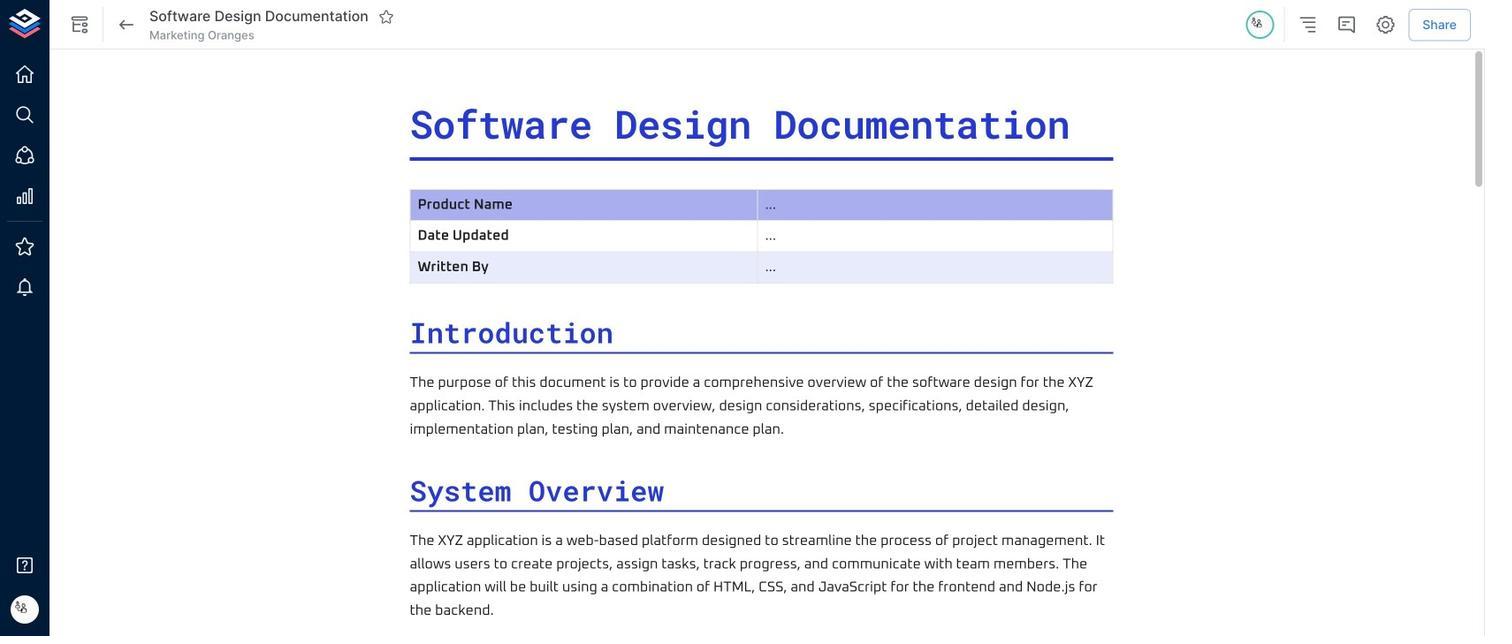Task type: vqa. For each thing, say whether or not it's contained in the screenshot.
Table of Contents IMAGE
yes



Task type: locate. For each thing, give the bounding box(es) containing it.
comments image
[[1336, 14, 1357, 35]]

ruby anderson image
[[1248, 12, 1272, 37]]

go back image
[[116, 14, 137, 35]]

favorite image
[[378, 9, 394, 25]]

settings image
[[1375, 14, 1396, 35]]



Task type: describe. For each thing, give the bounding box(es) containing it.
table of contents image
[[1297, 14, 1318, 35]]

show wiki image
[[69, 14, 90, 35]]



